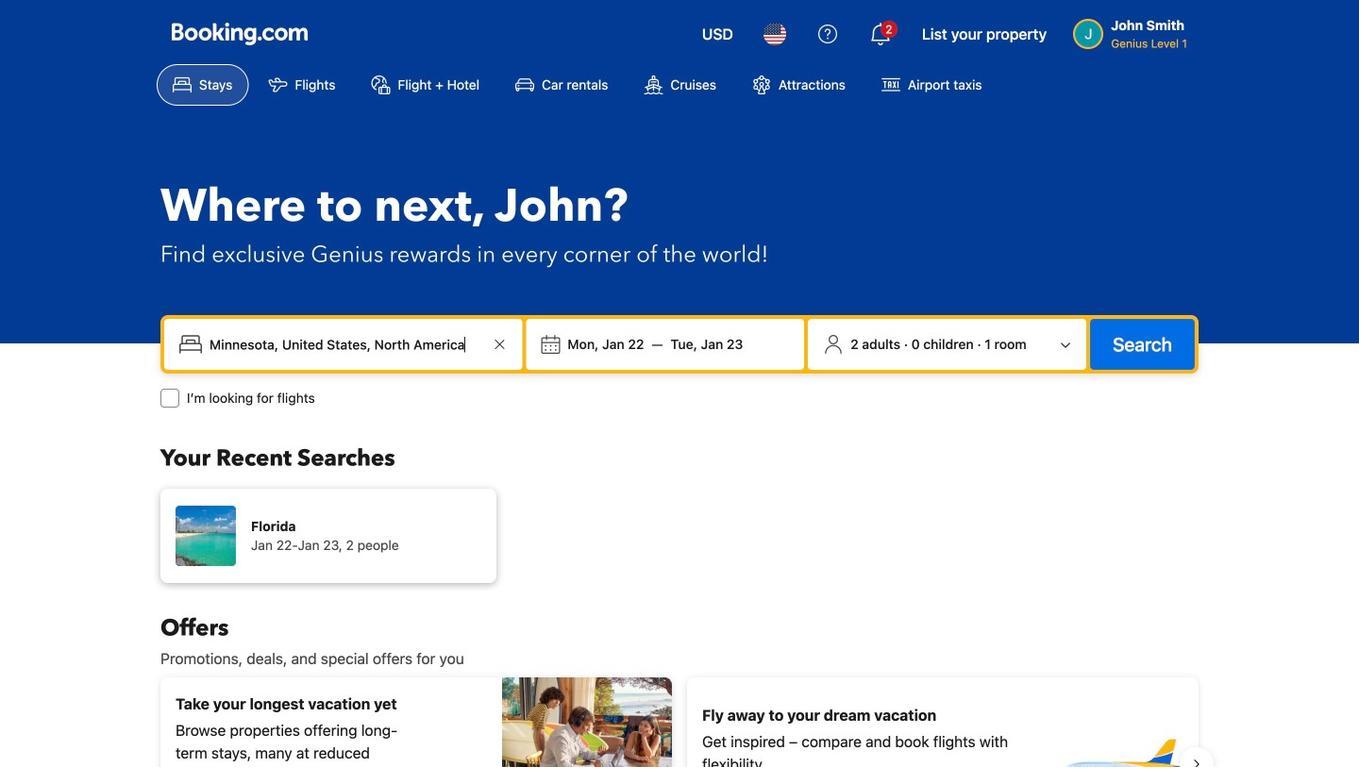 Task type: vqa. For each thing, say whether or not it's contained in the screenshot.
the right THE VACATION
no



Task type: locate. For each thing, give the bounding box(es) containing it.
your account menu john smith genius level 1 element
[[1073, 8, 1195, 52]]

region
[[145, 670, 1214, 767]]

fly away to your dream vacation image
[[1052, 698, 1184, 767]]

take your longest vacation yet image
[[502, 678, 672, 767]]



Task type: describe. For each thing, give the bounding box(es) containing it.
booking.com image
[[172, 23, 308, 45]]

Where are you going? field
[[202, 328, 488, 362]]



